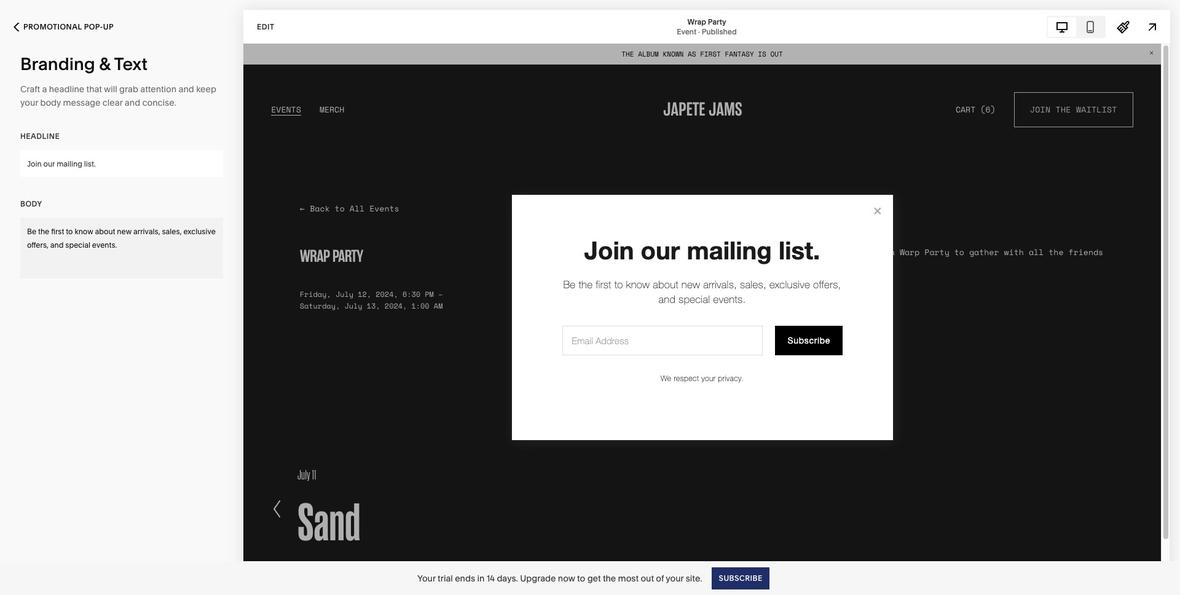 Task type: describe. For each thing, give the bounding box(es) containing it.
trial
[[438, 573, 453, 584]]

pop-
[[84, 22, 103, 31]]

published
[[702, 27, 737, 36]]

exclusive
[[184, 227, 216, 236]]

your
[[418, 573, 436, 584]]

most
[[618, 573, 639, 584]]

days.
[[497, 573, 518, 584]]

0 vertical spatial and
[[179, 84, 194, 95]]

sales,
[[162, 227, 182, 236]]

arrivals,
[[133, 227, 160, 236]]

craft
[[20, 84, 40, 95]]

events.
[[92, 240, 117, 250]]

first
[[51, 227, 64, 236]]

Headline text field
[[20, 150, 223, 177]]

craft a headline that will grab attention and keep your body message clear and concise.
[[20, 84, 216, 108]]

subscribe
[[719, 574, 763, 583]]

now
[[558, 573, 575, 584]]

keep
[[196, 84, 216, 95]]

1 vertical spatial and
[[125, 97, 140, 108]]

get
[[588, 573, 601, 584]]

grab
[[119, 84, 138, 95]]

wrap
[[688, 17, 707, 26]]

clear
[[103, 97, 123, 108]]

1 vertical spatial your
[[666, 573, 684, 584]]

party
[[708, 17, 727, 26]]

headline
[[49, 84, 84, 95]]

site.
[[686, 573, 703, 584]]

offers,
[[27, 240, 49, 250]]

·
[[699, 27, 700, 36]]

wrap party event · published
[[677, 17, 737, 36]]

1 horizontal spatial to
[[578, 573, 586, 584]]

message
[[63, 97, 101, 108]]

promotional pop-up
[[23, 22, 114, 31]]

about
[[95, 227, 115, 236]]

the inside be the first to know about new arrivals, sales, exclusive offers, and special events.
[[38, 227, 49, 236]]

attention
[[140, 84, 177, 95]]

event
[[677, 27, 697, 36]]



Task type: vqa. For each thing, say whether or not it's contained in the screenshot.
Draft
no



Task type: locate. For each thing, give the bounding box(es) containing it.
1 vertical spatial the
[[603, 573, 616, 584]]

of
[[656, 573, 664, 584]]

and
[[179, 84, 194, 95], [125, 97, 140, 108], [50, 240, 64, 250]]

upgrade
[[520, 573, 556, 584]]

0 vertical spatial your
[[20, 97, 38, 108]]

to
[[66, 227, 73, 236], [578, 573, 586, 584]]

0 horizontal spatial the
[[38, 227, 49, 236]]

edit button
[[249, 15, 283, 38]]

concise.
[[142, 97, 176, 108]]

0 vertical spatial to
[[66, 227, 73, 236]]

the right the be
[[38, 227, 49, 236]]

and down grab
[[125, 97, 140, 108]]

subscribe button
[[712, 567, 770, 589]]

promotional pop-up button
[[0, 14, 127, 41]]

text
[[114, 54, 148, 74]]

that
[[86, 84, 102, 95]]

headline
[[20, 132, 60, 141]]

0 horizontal spatial your
[[20, 97, 38, 108]]

your
[[20, 97, 38, 108], [666, 573, 684, 584]]

special
[[65, 240, 90, 250]]

the right the get
[[603, 573, 616, 584]]

your down "craft"
[[20, 97, 38, 108]]

ends
[[455, 573, 475, 584]]

2 vertical spatial and
[[50, 240, 64, 250]]

branding & text
[[20, 54, 148, 74]]

out
[[641, 573, 654, 584]]

will
[[104, 84, 117, 95]]

branding
[[20, 54, 95, 74]]

body
[[20, 199, 42, 208]]

and inside be the first to know about new arrivals, sales, exclusive offers, and special events.
[[50, 240, 64, 250]]

1 vertical spatial to
[[578, 573, 586, 584]]

and down the first
[[50, 240, 64, 250]]

14
[[487, 573, 495, 584]]

know
[[75, 227, 93, 236]]

&
[[99, 54, 111, 74]]

and left the 'keep'
[[179, 84, 194, 95]]

1 horizontal spatial your
[[666, 573, 684, 584]]

1 horizontal spatial the
[[603, 573, 616, 584]]

2 horizontal spatial and
[[179, 84, 194, 95]]

tab list
[[1049, 17, 1105, 37]]

0 vertical spatial the
[[38, 227, 49, 236]]

edit
[[257, 22, 275, 31]]

in
[[478, 573, 485, 584]]

to right the first
[[66, 227, 73, 236]]

your inside craft a headline that will grab attention and keep your body message clear and concise.
[[20, 97, 38, 108]]

your right of at the right bottom of page
[[666, 573, 684, 584]]

0 horizontal spatial and
[[50, 240, 64, 250]]

be
[[27, 227, 36, 236]]

1 horizontal spatial and
[[125, 97, 140, 108]]

a
[[42, 84, 47, 95]]

your trial ends in 14 days. upgrade now to get the most out of your site.
[[418, 573, 703, 584]]

the
[[38, 227, 49, 236], [603, 573, 616, 584]]

to inside be the first to know about new arrivals, sales, exclusive offers, and special events.
[[66, 227, 73, 236]]

body
[[40, 97, 61, 108]]

up
[[103, 22, 114, 31]]

to left the get
[[578, 573, 586, 584]]

be the first to know about new arrivals, sales, exclusive offers, and special events.
[[27, 227, 218, 250]]

promotional
[[23, 22, 82, 31]]

new
[[117, 227, 132, 236]]

0 horizontal spatial to
[[66, 227, 73, 236]]



